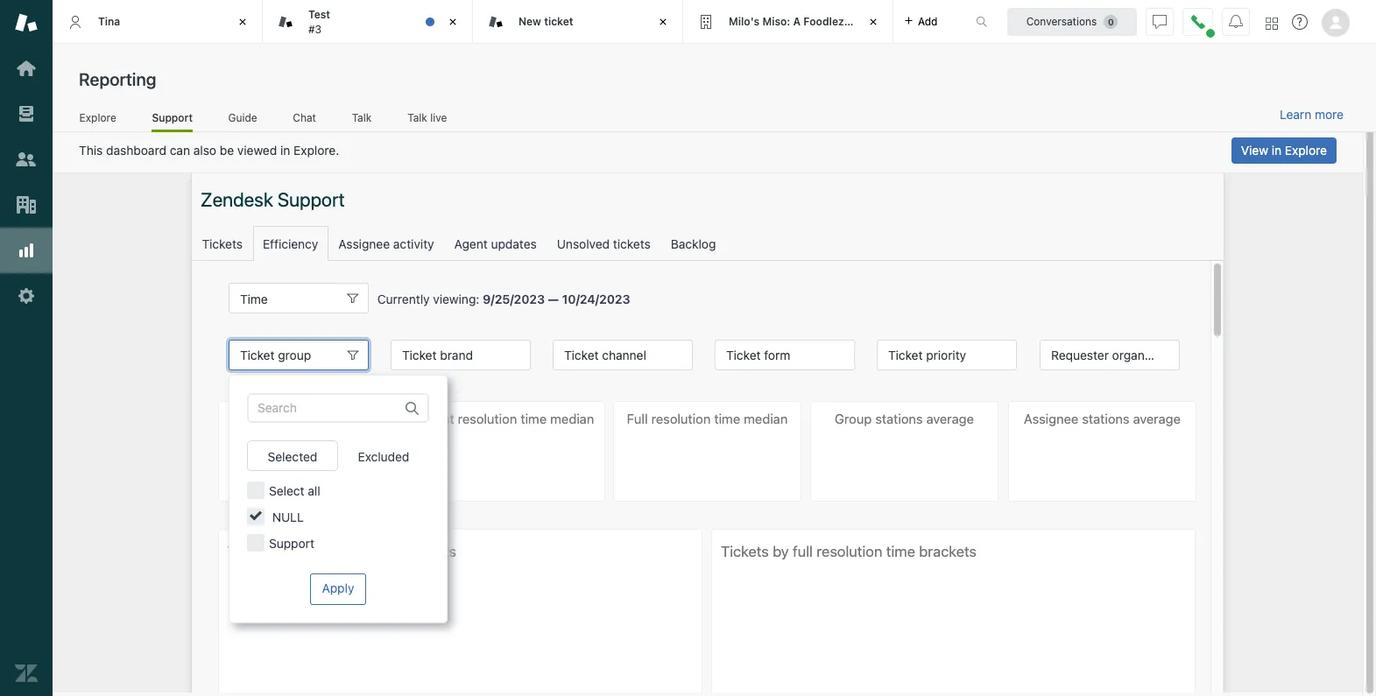 Task type: locate. For each thing, give the bounding box(es) containing it.
1 horizontal spatial close image
[[654, 13, 672, 31]]

2 close image from the left
[[865, 13, 882, 31]]

in right 'viewed'
[[280, 143, 290, 158]]

this
[[79, 143, 103, 158]]

0 horizontal spatial close image
[[234, 13, 251, 31]]

zendesk support image
[[15, 11, 38, 34]]

can
[[170, 143, 190, 158]]

0 horizontal spatial explore
[[79, 111, 116, 124]]

#3
[[308, 22, 322, 35]]

2 close image from the left
[[654, 13, 672, 31]]

milo's
[[729, 15, 760, 28]]

zendesk image
[[15, 662, 38, 685]]

talk live
[[408, 111, 447, 124]]

learn more link
[[1280, 107, 1344, 123]]

close image left milo's
[[654, 13, 672, 31]]

explore inside the view in explore button
[[1285, 143, 1327, 158]]

customers image
[[15, 148, 38, 171]]

add
[[918, 14, 938, 28]]

in right view at the right of page
[[1272, 143, 1282, 158]]

1 vertical spatial explore
[[1285, 143, 1327, 158]]

guide
[[228, 111, 257, 124]]

learn
[[1280, 107, 1312, 122]]

in
[[280, 143, 290, 158], [1272, 143, 1282, 158]]

explore down learn more link
[[1285, 143, 1327, 158]]

1 close image from the left
[[234, 13, 251, 31]]

close image inside tina 'tab'
[[234, 13, 251, 31]]

test #3
[[308, 8, 330, 35]]

admin image
[[15, 285, 38, 308]]

close image left add popup button
[[865, 13, 882, 31]]

get started image
[[15, 57, 38, 80]]

guide link
[[228, 111, 258, 130]]

views image
[[15, 103, 38, 125]]

talk live link
[[407, 111, 448, 130]]

zendesk products image
[[1266, 17, 1278, 29]]

explore
[[79, 111, 116, 124], [1285, 143, 1327, 158]]

main element
[[0, 0, 53, 696]]

learn more
[[1280, 107, 1344, 122]]

support link
[[152, 111, 193, 132]]

tina
[[98, 15, 120, 28]]

1 horizontal spatial in
[[1272, 143, 1282, 158]]

close image
[[444, 13, 462, 31], [865, 13, 882, 31]]

close image
[[234, 13, 251, 31], [654, 13, 672, 31]]

0 horizontal spatial close image
[[444, 13, 462, 31]]

live
[[430, 111, 447, 124]]

talk right chat
[[352, 111, 372, 124]]

new ticket
[[519, 15, 573, 28]]

be
[[220, 143, 234, 158]]

close image left new
[[444, 13, 462, 31]]

close image left "#3"
[[234, 13, 251, 31]]

1 talk from the left
[[352, 111, 372, 124]]

foodlez
[[804, 15, 844, 28]]

viewed
[[237, 143, 277, 158]]

new
[[519, 15, 541, 28]]

talk
[[352, 111, 372, 124], [408, 111, 427, 124]]

close image inside new ticket tab
[[654, 13, 672, 31]]

this dashboard can also be viewed in explore.
[[79, 143, 339, 158]]

2 in from the left
[[1272, 143, 1282, 158]]

talk for talk
[[352, 111, 372, 124]]

1 close image from the left
[[444, 13, 462, 31]]

subsidiary
[[847, 15, 902, 28]]

tab
[[263, 0, 473, 44]]

explore up this
[[79, 111, 116, 124]]

also
[[193, 143, 216, 158]]

notifications image
[[1229, 14, 1243, 28]]

1 horizontal spatial explore
[[1285, 143, 1327, 158]]

1 horizontal spatial close image
[[865, 13, 882, 31]]

in inside the view in explore button
[[1272, 143, 1282, 158]]

1 horizontal spatial talk
[[408, 111, 427, 124]]

0 vertical spatial explore
[[79, 111, 116, 124]]

2 talk from the left
[[408, 111, 427, 124]]

talk for talk live
[[408, 111, 427, 124]]

0 horizontal spatial in
[[280, 143, 290, 158]]

talk left live
[[408, 111, 427, 124]]

tina tab
[[53, 0, 263, 44]]

organizations image
[[15, 194, 38, 216]]

0 horizontal spatial talk
[[352, 111, 372, 124]]



Task type: describe. For each thing, give the bounding box(es) containing it.
close image for tina
[[234, 13, 251, 31]]

close image inside milo's miso: a foodlez subsidiary tab
[[865, 13, 882, 31]]

add button
[[894, 0, 948, 43]]

tabs tab list
[[53, 0, 958, 44]]

chat
[[293, 111, 316, 124]]

button displays agent's chat status as invisible. image
[[1153, 14, 1167, 28]]

conversations
[[1026, 14, 1097, 28]]

test
[[308, 8, 330, 21]]

dashboard
[[106, 143, 166, 158]]

tab containing test
[[263, 0, 473, 44]]

milo's miso: a foodlez subsidiary
[[729, 15, 902, 28]]

view in explore
[[1241, 143, 1327, 158]]

view in explore button
[[1232, 138, 1337, 164]]

chat link
[[293, 111, 317, 130]]

1 in from the left
[[280, 143, 290, 158]]

conversations button
[[1007, 7, 1137, 35]]

more
[[1315, 107, 1344, 122]]

explore link
[[79, 111, 117, 130]]

explore.
[[294, 143, 339, 158]]

reporting
[[79, 69, 156, 89]]

get help image
[[1292, 14, 1308, 30]]

milo's miso: a foodlez subsidiary tab
[[683, 0, 902, 44]]

miso:
[[763, 15, 790, 28]]

view
[[1241, 143, 1269, 158]]

close image for new ticket
[[654, 13, 672, 31]]

a
[[793, 15, 801, 28]]

new ticket tab
[[473, 0, 683, 44]]

support
[[152, 111, 193, 124]]

explore inside explore "link"
[[79, 111, 116, 124]]

ticket
[[544, 15, 573, 28]]

talk link
[[352, 111, 372, 130]]

reporting image
[[15, 239, 38, 262]]



Task type: vqa. For each thing, say whether or not it's contained in the screenshot.
Talk link
yes



